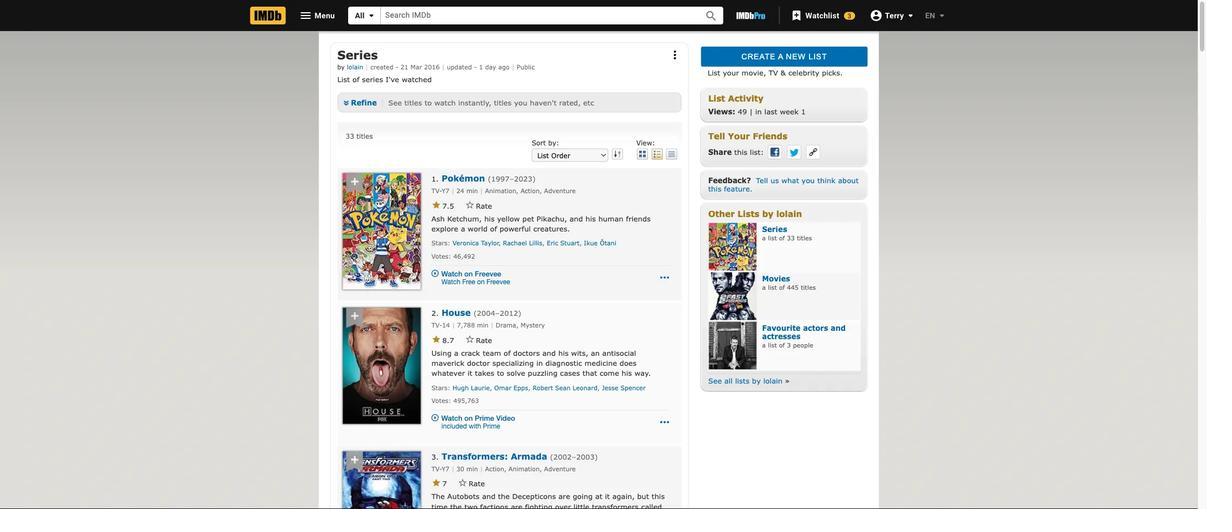 Task type: vqa. For each thing, say whether or not it's contained in the screenshot.
Title name
no



Task type: describe. For each thing, give the bounding box(es) containing it.
titles for see
[[494, 98, 512, 107]]

tell for us
[[756, 176, 768, 185]]

, left ikue on the left top of the page
[[580, 239, 582, 247]]

it inside the autobots and the decepticons are going at it again, but this time the two factions are fighting over little transformers calle
[[605, 492, 610, 501]]

hugh
[[453, 384, 469, 391]]

33 inside series a list of 33 titles
[[787, 234, 795, 242]]

fighting
[[525, 502, 553, 509]]

drama,
[[496, 322, 519, 329]]

list inside series by lolain | created - 21 mar 2016 | updated - 1 day ago | public list of series i've watched
[[337, 75, 350, 83]]

tv- for house
[[432, 322, 442, 329]]

a for using a crack team of doctors and his wits, an antisocial maverick doctor specializing in diagnostic medicine does whatever it takes to solve puzzling cases that come his way.
[[454, 349, 459, 357]]

watch for pokémon
[[441, 270, 462, 278]]

arrow drop down image for all
[[365, 9, 378, 22]]

of inside ash ketchum, his yellow pet pikachu, and his human friends explore a world of powerful creatures.
[[490, 224, 497, 233]]

of inside series by lolain | created - 21 mar 2016 | updated - 1 day ago | public list of series i've watched
[[353, 75, 359, 83]]

haven't
[[530, 98, 557, 107]]

tv
[[769, 68, 778, 77]]

1 inside series by lolain | created - 21 mar 2016 | updated - 1 day ago | public list of series i've watched
[[479, 63, 483, 71]]

titles down watched
[[404, 98, 422, 107]]

play circle outline inline image for house
[[432, 414, 439, 422]]

All search field
[[348, 7, 723, 24]]

his up the world
[[484, 214, 495, 223]]

house image
[[343, 308, 421, 424]]

and inside ash ketchum, his yellow pet pikachu, and his human friends explore a world of powerful creatures.
[[570, 214, 583, 223]]

2 vertical spatial by
[[752, 376, 761, 385]]

of inside movies a list of 445 titles
[[779, 284, 785, 291]]

by inside series by lolain | created - 21 mar 2016 | updated - 1 day ago | public list of series i've watched
[[337, 63, 345, 71]]

| left 30 on the left bottom
[[452, 465, 454, 473]]

create a new list
[[742, 52, 827, 61]]

come
[[600, 369, 619, 377]]

explore
[[432, 224, 458, 233]]

action, for armada
[[485, 465, 507, 473]]

on right free at the left of page
[[477, 278, 485, 285]]

cases
[[560, 369, 580, 377]]

votes: for house
[[432, 397, 451, 405]]

2 horizontal spatial by
[[762, 208, 774, 218]]

friends
[[753, 131, 788, 141]]

y7 inside 3. transformers: armada (2002–2003) tv-y7 | 30 min | action, animation, adventure
[[442, 465, 449, 473]]

list inside button
[[809, 52, 827, 61]]

7
[[442, 479, 447, 488]]

8.7
[[442, 336, 454, 344]]

with
[[469, 422, 481, 430]]

rachael
[[503, 239, 527, 247]]

see for see all lists by lolain »
[[708, 376, 722, 385]]

see all lists by lolain link
[[708, 376, 783, 385]]

ago
[[498, 63, 510, 71]]

rate for pokémon
[[476, 201, 492, 210]]

menu button
[[290, 7, 344, 24]]

adventure inside 1. pokémon (1997–2023) tv-y7 | 24 min | animation, action, adventure
[[544, 187, 576, 195]]

1 horizontal spatial are
[[559, 492, 570, 501]]

favourite actors and actresses link
[[762, 324, 846, 341]]

, left eric
[[542, 239, 545, 247]]

2 vertical spatial lolain
[[763, 376, 783, 385]]

1. pokémon (1997–2023) tv-y7 | 24 min | animation, action, adventure
[[432, 173, 576, 195]]

tell for your
[[708, 131, 725, 141]]

hugh laurie link
[[453, 384, 490, 391]]

home image
[[250, 7, 286, 24]]

a inside favourite actors and actresses a list of 3 people
[[762, 341, 766, 349]]

lists
[[738, 208, 760, 218]]

| left 24
[[452, 187, 454, 195]]

freevee right free at the left of page
[[487, 278, 510, 285]]

3 click to add to watchlist image from the top
[[344, 452, 365, 473]]

doctor
[[467, 359, 490, 367]]

, left rachael
[[499, 239, 501, 247]]

creatures.
[[533, 224, 570, 233]]

a inside ash ketchum, his yellow pet pikachu, and his human friends explore a world of powerful creatures.
[[461, 224, 465, 233]]

click to add to watchlist image for pokémon
[[344, 174, 365, 195]]

of inside series a list of 33 titles
[[779, 234, 785, 242]]

activity
[[728, 93, 764, 103]]

terry button
[[864, 5, 918, 25]]

it inside 'using a crack team of doctors and his wits, an antisocial maverick doctor specializing in diagnostic medicine does whatever it takes to solve puzzling cases that come his way.'
[[468, 369, 473, 377]]

actors
[[803, 324, 828, 332]]

create a new list button
[[701, 47, 868, 67]]

ascending order image
[[611, 149, 623, 160]]

this inside tell us what you think about this feature.
[[708, 184, 722, 193]]

crack
[[461, 349, 480, 357]]

list:
[[750, 148, 764, 156]]

0 horizontal spatial you
[[514, 98, 527, 107]]

series link
[[762, 225, 787, 233]]

tell us what you think about this feature. link
[[708, 176, 859, 193]]

| down transformers:
[[480, 465, 483, 473]]

| right lolain link
[[366, 63, 368, 71]]

favourite actors and actresses a list of 3 people
[[762, 324, 846, 349]]

other
[[708, 208, 735, 218]]

7.5
[[442, 201, 454, 210]]

see all lists by lolain »
[[708, 376, 790, 385]]

view:
[[637, 139, 655, 147]]

rachael lillis link
[[503, 239, 542, 247]]

(1997–2023)
[[488, 174, 536, 183]]

, left omar
[[490, 384, 492, 391]]

i've
[[386, 75, 399, 83]]

votes: 495,763
[[432, 397, 479, 405]]

refine
[[351, 98, 377, 107]]

robert
[[533, 384, 553, 391]]

grid view image
[[637, 149, 649, 160]]

titles for movies
[[801, 284, 816, 291]]

puzzling
[[528, 369, 558, 377]]

yellow
[[497, 214, 520, 223]]

none field inside all "search field"
[[381, 7, 692, 24]]

us
[[771, 176, 779, 185]]

titles for series
[[797, 234, 812, 242]]

his up diagnostic
[[558, 349, 569, 357]]

2. house (2004–2012) tv-14 | 7,788 min | drama, mystery
[[432, 308, 545, 329]]

all button
[[348, 7, 381, 24]]

list for activity
[[708, 93, 725, 103]]

animation, inside 3. transformers: armada (2002–2003) tv-y7 | 30 min | action, animation, adventure
[[509, 465, 542, 473]]

0 horizontal spatial the
[[450, 502, 462, 509]]

solve
[[507, 369, 525, 377]]

submit search image
[[705, 9, 718, 23]]

and inside the autobots and the decepticons are going at it again, but this time the two factions are fighting over little transformers calle
[[482, 492, 496, 501]]

sort
[[532, 139, 546, 147]]

robert sean leonard link
[[533, 384, 598, 391]]

ash
[[432, 214, 445, 223]]

tv- inside 3. transformers: armada (2002–2003) tv-y7 | 30 min | action, animation, adventure
[[432, 465, 442, 473]]

views:
[[708, 107, 735, 115]]

3. transformers: armada (2002–2003) tv-y7 | 30 min | action, animation, adventure
[[432, 451, 598, 473]]

, left robert
[[528, 384, 531, 391]]

wits,
[[571, 349, 588, 357]]

rated,
[[559, 98, 581, 107]]

adventure inside 3. transformers: armada (2002–2003) tv-y7 | 30 min | action, animation, adventure
[[544, 465, 576, 473]]

spencer
[[621, 384, 646, 391]]

veronica taylor link
[[453, 239, 499, 247]]

series for series a list of 33 titles
[[762, 225, 787, 233]]

by:
[[548, 139, 559, 147]]

create a new list link
[[701, 47, 868, 67]]

included with prime
[[442, 422, 500, 430]]

feature.
[[724, 184, 753, 193]]

transformers: armada image
[[343, 452, 421, 509]]

this inside the autobots and the decepticons are going at it again, but this time the two factions are fighting over little transformers calle
[[652, 492, 665, 501]]

lolain inside series by lolain | created - 21 mar 2016 | updated - 1 day ago | public list of series i've watched
[[347, 63, 363, 71]]

watch left free at the left of page
[[442, 278, 460, 285]]

Search IMDb text field
[[381, 7, 692, 24]]

public
[[517, 63, 535, 71]]

see for see titles to watch instantly, titles you haven't rated, etc
[[388, 98, 402, 107]]

leonard
[[573, 384, 598, 391]]

| down (2004–2012)
[[491, 322, 494, 329]]

compact view image
[[666, 149, 678, 160]]

list activity views: 49 | in last week 1
[[708, 93, 806, 115]]

pokémon image
[[343, 174, 421, 290]]

and inside favourite actors and actresses a list of 3 people
[[831, 324, 846, 332]]

pet
[[523, 214, 534, 223]]

2 - from the left
[[474, 63, 477, 71]]

prime for on
[[475, 414, 494, 423]]

in inside 'list activity views: 49 | in last week 1'
[[755, 107, 762, 115]]

a for series a list of 33 titles
[[762, 234, 766, 242]]

going
[[573, 492, 593, 501]]

taylor
[[481, 239, 499, 247]]

favourite
[[762, 324, 801, 332]]

freevee down 46,492
[[475, 270, 501, 278]]

team
[[483, 349, 501, 357]]

arrow drop down image
[[904, 9, 918, 22]]

time
[[432, 502, 448, 509]]

in inside 'using a crack team of doctors and his wits, an antisocial maverick doctor specializing in diagnostic medicine does whatever it takes to solve puzzling cases that come his way.'
[[537, 359, 543, 367]]

stars: for house
[[432, 384, 450, 391]]

feedback?
[[708, 176, 751, 185]]

1 inside 'list activity views: 49 | in last week 1'
[[801, 107, 806, 115]]

min for pokémon
[[467, 187, 478, 195]]



Task type: locate. For each thing, give the bounding box(es) containing it.
animation,
[[485, 187, 519, 195], [509, 465, 542, 473]]

list image image for movies
[[709, 272, 757, 320]]

lillis
[[529, 239, 542, 247]]

on for pokémon
[[465, 270, 473, 278]]

over
[[555, 502, 571, 509]]

1 horizontal spatial arrow drop down image
[[936, 9, 949, 22]]

2 arrow drop down image from the left
[[936, 9, 949, 22]]

2 vertical spatial list image image
[[709, 322, 757, 369]]

0 vertical spatial series
[[337, 47, 378, 62]]

0 vertical spatial y7
[[442, 187, 449, 195]]

0 vertical spatial lolain
[[347, 63, 363, 71]]

rate up autobots
[[469, 479, 485, 488]]

medicine
[[585, 359, 617, 367]]

are up over
[[559, 492, 570, 501]]

action, for (1997–2023)
[[521, 187, 542, 195]]

min inside 3. transformers: armada (2002–2003) tv-y7 | 30 min | action, animation, adventure
[[467, 465, 478, 473]]

click to add to watchlist image
[[344, 174, 365, 195], [344, 308, 365, 329], [344, 452, 365, 473]]

you left 'haven't'
[[514, 98, 527, 107]]

min inside 2. house (2004–2012) tv-14 | 7,788 min | drama, mystery
[[477, 322, 489, 329]]

a inside 'using a crack team of doctors and his wits, an antisocial maverick doctor specializing in diagnostic medicine does whatever it takes to solve puzzling cases that come his way.'
[[454, 349, 459, 357]]

tv- inside 1. pokémon (1997–2023) tv-y7 | 24 min | animation, action, adventure
[[432, 187, 442, 195]]

2 vertical spatial this
[[652, 492, 665, 501]]

share
[[708, 148, 732, 156]]

in
[[755, 107, 762, 115], [537, 359, 543, 367]]

| right 24
[[480, 187, 483, 195]]

see left 'all'
[[708, 376, 722, 385]]

y7 left 24
[[442, 187, 449, 195]]

2 vertical spatial rate
[[469, 479, 485, 488]]

account circle image
[[870, 9, 883, 22]]

omar
[[494, 384, 511, 391]]

you inside tell us what you think about this feature.
[[802, 176, 815, 185]]

1 vertical spatial see
[[708, 376, 722, 385]]

that
[[583, 369, 597, 377]]

list inside favourite actors and actresses a list of 3 people
[[768, 341, 777, 349]]

of down actresses
[[779, 341, 785, 349]]

1 vertical spatial min
[[477, 322, 489, 329]]

terry
[[885, 11, 904, 20]]

watch down votes: 46,492
[[441, 270, 462, 278]]

sean
[[555, 384, 571, 391]]

your
[[723, 68, 739, 77]]

1 right week
[[801, 107, 806, 115]]

0 vertical spatial you
[[514, 98, 527, 107]]

in left last
[[755, 107, 762, 115]]

series
[[337, 47, 378, 62], [762, 225, 787, 233]]

| right 49
[[750, 107, 753, 115]]

2 votes: from the top
[[432, 397, 451, 405]]

specializing
[[493, 359, 534, 367]]

0 vertical spatial the
[[498, 492, 510, 501]]

0 horizontal spatial tell
[[708, 131, 725, 141]]

this left list:
[[734, 148, 748, 156]]

list down lolain link
[[337, 75, 350, 83]]

rate for house
[[476, 336, 492, 344]]

0 vertical spatial it
[[468, 369, 473, 377]]

0 horizontal spatial 3
[[787, 341, 791, 349]]

a for movies a list of 445 titles
[[762, 284, 766, 291]]

lolain up series
[[347, 63, 363, 71]]

1 more horiz image from the top
[[658, 271, 672, 284]]

action, down transformers: armada link
[[485, 465, 507, 473]]

1 click to add to watchlist image from the top
[[344, 174, 365, 195]]

2016
[[424, 63, 440, 71]]

0 vertical spatial play circle outline inline image
[[432, 270, 439, 277]]

adventure up "pikachu,"
[[544, 187, 576, 195]]

0 horizontal spatial to
[[425, 98, 432, 107]]

prime
[[475, 414, 494, 423], [483, 422, 500, 430]]

stuart
[[560, 239, 580, 247]]

1 y7 from the top
[[442, 187, 449, 195]]

2 more horiz image from the top
[[658, 416, 672, 429]]

and right actors
[[831, 324, 846, 332]]

2 tv- from the top
[[432, 322, 442, 329]]

of
[[353, 75, 359, 83], [490, 224, 497, 233], [779, 234, 785, 242], [779, 284, 785, 291], [779, 341, 785, 349], [504, 349, 511, 357]]

1 vertical spatial adventure
[[544, 465, 576, 473]]

etc
[[583, 98, 594, 107]]

your
[[728, 131, 750, 141]]

0 vertical spatial 3
[[848, 12, 852, 20]]

2 vertical spatial click to add to watchlist image
[[344, 452, 365, 473]]

titles up movies a list of 445 titles
[[797, 234, 812, 242]]

list image image
[[709, 223, 757, 271], [709, 272, 757, 320], [709, 322, 757, 369]]

2 stars: from the top
[[432, 384, 450, 391]]

play circle outline inline image for pokémon
[[432, 270, 439, 277]]

series a list of 33 titles
[[762, 225, 812, 242]]

1 stars: from the top
[[432, 239, 450, 247]]

min right 24
[[467, 187, 478, 195]]

instantly,
[[458, 98, 491, 107]]

decepticons
[[512, 492, 556, 501]]

votes: left 46,492
[[432, 253, 451, 260]]

1 vertical spatial tell
[[756, 176, 768, 185]]

y7 inside 1. pokémon (1997–2023) tv-y7 | 24 min | animation, action, adventure
[[442, 187, 449, 195]]

watch on prime video
[[441, 414, 515, 423]]

watch
[[434, 98, 456, 107]]

min right the 7,788
[[477, 322, 489, 329]]

0 vertical spatial by
[[337, 63, 345, 71]]

0 horizontal spatial are
[[511, 502, 523, 509]]

his left human
[[586, 214, 596, 223]]

1 vertical spatial to
[[497, 369, 504, 377]]

1 horizontal spatial you
[[802, 176, 815, 185]]

0 horizontal spatial by
[[337, 63, 345, 71]]

1 arrow drop down image from the left
[[365, 9, 378, 22]]

| inside 'list activity views: 49 | in last week 1'
[[750, 107, 753, 115]]

it right 'at'
[[605, 492, 610, 501]]

this left feature.
[[708, 184, 722, 193]]

0 vertical spatial rate
[[476, 201, 492, 210]]

tv- down 1.
[[432, 187, 442, 195]]

of down series link
[[779, 234, 785, 242]]

in up puzzling
[[537, 359, 543, 367]]

0 vertical spatial to
[[425, 98, 432, 107]]

1 vertical spatial you
[[802, 176, 815, 185]]

and
[[570, 214, 583, 223], [831, 324, 846, 332], [542, 349, 556, 357], [482, 492, 496, 501]]

diagnostic
[[546, 359, 582, 367]]

0 vertical spatial votes:
[[432, 253, 451, 260]]

0 horizontal spatial this
[[652, 492, 665, 501]]

lolain link
[[347, 63, 363, 71]]

the autobots and the decepticons are going at it again, but this time the two factions are fighting over little transformers calle
[[432, 492, 665, 509]]

, left jesse
[[598, 384, 600, 391]]

7,788
[[457, 322, 475, 329]]

1 vertical spatial votes:
[[432, 397, 451, 405]]

1 horizontal spatial see
[[708, 376, 722, 385]]

rate up ketchum, on the left of page
[[476, 201, 492, 210]]

the up factions
[[498, 492, 510, 501]]

and up diagnostic
[[542, 349, 556, 357]]

actresses
[[762, 332, 801, 341]]

a down actresses
[[762, 341, 766, 349]]

0 horizontal spatial arrow drop down image
[[365, 9, 378, 22]]

movie,
[[742, 68, 766, 77]]

0 vertical spatial click to add to watchlist image
[[344, 174, 365, 195]]

series by lolain | created - 21 mar 2016 | updated - 1 day ago | public list of series i've watched
[[337, 47, 535, 83]]

y7 up 7
[[442, 465, 449, 473]]

adventure
[[544, 187, 576, 195], [544, 465, 576, 473]]

titles inside series a list of 33 titles
[[797, 234, 812, 242]]

tell left the us
[[756, 176, 768, 185]]

arrow drop down image inside en button
[[936, 9, 949, 22]]

3 down actresses
[[787, 341, 791, 349]]

list down series link
[[768, 234, 777, 242]]

series down other lists by lolain
[[762, 225, 787, 233]]

list image image down other
[[709, 223, 757, 271]]

action, inside 3. transformers: armada (2002–2003) tv-y7 | 30 min | action, animation, adventure
[[485, 465, 507, 473]]

(2004–2012)
[[474, 309, 521, 317]]

about
[[838, 176, 859, 185]]

2 vertical spatial tv-
[[432, 465, 442, 473]]

2 adventure from the top
[[544, 465, 576, 473]]

list your movie, tv & celebrity picks.
[[708, 68, 843, 77]]

1 horizontal spatial 3
[[848, 12, 852, 20]]

| right the 14
[[452, 322, 455, 329]]

series inside series by lolain | created - 21 mar 2016 | updated - 1 day ago | public list of series i've watched
[[337, 47, 378, 62]]

house link
[[442, 308, 471, 318]]

watchlist image
[[790, 9, 803, 22]]

arrow drop down image
[[365, 9, 378, 22], [936, 9, 949, 22]]

0 horizontal spatial see
[[388, 98, 402, 107]]

ôtani
[[600, 239, 616, 247]]

series inside series a list of 33 titles
[[762, 225, 787, 233]]

&
[[781, 68, 786, 77]]

titles right instantly,
[[494, 98, 512, 107]]

watch on freevee
[[441, 270, 501, 278]]

watch for house
[[441, 414, 462, 423]]

laurie
[[471, 384, 490, 391]]

0 vertical spatial 1
[[479, 63, 483, 71]]

lolain up series a list of 33 titles
[[777, 208, 802, 218]]

0 vertical spatial in
[[755, 107, 762, 115]]

and inside 'using a crack team of doctors and his wits, an antisocial maverick doctor specializing in diagnostic medicine does whatever it takes to solve puzzling cases that come his way.'
[[542, 349, 556, 357]]

1 vertical spatial stars:
[[432, 384, 450, 391]]

ikue
[[584, 239, 598, 247]]

jesse
[[602, 384, 619, 391]]

0 horizontal spatial 1
[[479, 63, 483, 71]]

1 vertical spatial click to add to watchlist image
[[344, 308, 365, 329]]

0 horizontal spatial series
[[337, 47, 378, 62]]

week
[[780, 107, 799, 115]]

1 vertical spatial y7
[[442, 465, 449, 473]]

arrow drop down image for en
[[936, 9, 949, 22]]

1 vertical spatial rate
[[476, 336, 492, 344]]

list image image left movies link
[[709, 272, 757, 320]]

on down 495,763
[[465, 414, 473, 423]]

1 horizontal spatial to
[[497, 369, 504, 377]]

titles right 445
[[801, 284, 816, 291]]

1 vertical spatial action,
[[485, 465, 507, 473]]

1 vertical spatial 33
[[787, 234, 795, 242]]

tell us what you think about this feature.
[[708, 176, 859, 193]]

this
[[734, 148, 748, 156], [708, 184, 722, 193], [652, 492, 665, 501]]

495,763
[[453, 397, 479, 405]]

1 list image image from the top
[[709, 223, 757, 271]]

1 horizontal spatial by
[[752, 376, 761, 385]]

3 tv- from the top
[[432, 465, 442, 473]]

1
[[479, 63, 483, 71], [801, 107, 806, 115]]

min inside 1. pokémon (1997–2023) tv-y7 | 24 min | animation, action, adventure
[[467, 187, 478, 195]]

0 vertical spatial are
[[559, 492, 570, 501]]

votes: left 495,763
[[432, 397, 451, 405]]

0 vertical spatial list image image
[[709, 223, 757, 271]]

by right lists
[[752, 376, 761, 385]]

prime for with
[[483, 422, 500, 430]]

are
[[559, 492, 570, 501], [511, 502, 523, 509]]

2 horizontal spatial this
[[734, 148, 748, 156]]

votes: for pokémon
[[432, 253, 451, 260]]

2 vertical spatial min
[[467, 465, 478, 473]]

1 vertical spatial are
[[511, 502, 523, 509]]

animation, inside 1. pokémon (1997–2023) tv-y7 | 24 min | animation, action, adventure
[[485, 187, 519, 195]]

autobots
[[447, 492, 480, 501]]

1 adventure from the top
[[544, 187, 576, 195]]

series for series by lolain | created - 21 mar 2016 | updated - 1 day ago | public list of series i've watched
[[337, 47, 378, 62]]

of inside 'using a crack team of doctors and his wits, an antisocial maverick doctor specializing in diagnostic medicine does whatever it takes to solve puzzling cases that come his way.'
[[504, 349, 511, 357]]

(2002–2003)
[[550, 452, 598, 461]]

by left lolain link
[[337, 63, 345, 71]]

again,
[[612, 492, 635, 501]]

of up specializing
[[504, 349, 511, 357]]

0 horizontal spatial action,
[[485, 465, 507, 473]]

series
[[362, 75, 383, 83]]

0 vertical spatial 33
[[346, 132, 354, 140]]

tv- inside 2. house (2004–2012) tv-14 | 7,788 min | drama, mystery
[[432, 322, 442, 329]]

- left day at the left top
[[474, 63, 477, 71]]

his down does
[[622, 369, 632, 377]]

2 y7 from the top
[[442, 465, 449, 473]]

0 vertical spatial min
[[467, 187, 478, 195]]

1 horizontal spatial -
[[474, 63, 477, 71]]

action, inside 1. pokémon (1997–2023) tv-y7 | 24 min | animation, action, adventure
[[521, 187, 542, 195]]

freevee
[[475, 270, 501, 278], [487, 278, 510, 285]]

1 horizontal spatial in
[[755, 107, 762, 115]]

3.
[[432, 452, 439, 461]]

titles inside movies a list of 445 titles
[[801, 284, 816, 291]]

1 horizontal spatial tell
[[756, 176, 768, 185]]

a inside button
[[778, 52, 784, 61]]

a down ketchum, on the left of page
[[461, 224, 465, 233]]

detail view image
[[651, 149, 663, 160]]

list inside 'list activity views: 49 | in last week 1'
[[708, 93, 725, 103]]

click to add to watchlist image for house
[[344, 308, 365, 329]]

| right ago
[[512, 63, 515, 71]]

whatever
[[432, 369, 465, 377]]

pikachu,
[[537, 214, 567, 223]]

of inside favourite actors and actresses a list of 3 people
[[779, 341, 785, 349]]

prime right with
[[483, 422, 500, 430]]

last
[[765, 107, 777, 115]]

1 vertical spatial more horiz image
[[658, 416, 672, 429]]

watch down votes: 495,763
[[441, 414, 462, 423]]

antisocial
[[602, 349, 636, 357]]

menu image
[[299, 9, 312, 22]]

2 click to add to watchlist image from the top
[[344, 308, 365, 329]]

445
[[787, 284, 799, 291]]

animation, down armada
[[509, 465, 542, 473]]

this right the but
[[652, 492, 665, 501]]

video
[[496, 414, 515, 423]]

adventure down (2002–2003)
[[544, 465, 576, 473]]

1 vertical spatial by
[[762, 208, 774, 218]]

min right 30 on the left bottom
[[467, 465, 478, 473]]

new
[[786, 52, 806, 61]]

sort by:
[[532, 139, 559, 147]]

stars: down whatever
[[432, 384, 450, 391]]

3 inside favourite actors and actresses a list of 3 people
[[787, 341, 791, 349]]

1 horizontal spatial action,
[[521, 187, 542, 195]]

0 vertical spatial see
[[388, 98, 402, 107]]

series up lolain link
[[337, 47, 378, 62]]

1 vertical spatial list image image
[[709, 272, 757, 320]]

rate up team
[[476, 336, 492, 344]]

animation, down the (1997–2023)
[[485, 187, 519, 195]]

1 horizontal spatial 33
[[787, 234, 795, 242]]

lolain left »
[[763, 376, 783, 385]]

0 vertical spatial tell
[[708, 131, 725, 141]]

2.
[[432, 309, 439, 317]]

list image image for series
[[709, 223, 757, 271]]

stars: down the explore
[[432, 239, 450, 247]]

min for house
[[477, 322, 489, 329]]

it down the doctor
[[468, 369, 473, 377]]

30
[[457, 465, 464, 473]]

all
[[724, 376, 733, 385]]

to up omar
[[497, 369, 504, 377]]

46,492
[[453, 253, 475, 260]]

arrow drop down image right arrow drop down image
[[936, 9, 949, 22]]

and right "pikachu,"
[[570, 214, 583, 223]]

play circle outline inline image down votes: 495,763
[[432, 414, 439, 422]]

an
[[591, 349, 600, 357]]

arrow drop down image right menu
[[365, 9, 378, 22]]

create
[[742, 52, 776, 61]]

2 list image image from the top
[[709, 272, 757, 320]]

1 vertical spatial 1
[[801, 107, 806, 115]]

0 vertical spatial adventure
[[544, 187, 576, 195]]

movies
[[762, 274, 790, 283]]

list down movies
[[768, 284, 777, 291]]

doctors
[[513, 349, 540, 357]]

1 votes: from the top
[[432, 253, 451, 260]]

updated
[[447, 63, 472, 71]]

1 vertical spatial 3
[[787, 341, 791, 349]]

1 horizontal spatial it
[[605, 492, 610, 501]]

tv- for pokémon
[[432, 187, 442, 195]]

by up series link
[[762, 208, 774, 218]]

1 horizontal spatial this
[[708, 184, 722, 193]]

1 play circle outline inline image from the top
[[432, 270, 439, 277]]

list inside series a list of 33 titles
[[768, 234, 777, 242]]

and up factions
[[482, 492, 496, 501]]

1 vertical spatial play circle outline inline image
[[432, 414, 439, 422]]

1 vertical spatial this
[[708, 184, 722, 193]]

list up celebrity
[[809, 52, 827, 61]]

prime left video
[[475, 414, 494, 423]]

list image image for favourite actors and actresses
[[709, 322, 757, 369]]

more horiz image for house
[[658, 416, 672, 429]]

lists
[[735, 376, 750, 385]]

1 vertical spatial it
[[605, 492, 610, 501]]

on down 46,492
[[465, 270, 473, 278]]

all
[[355, 11, 365, 20]]

on
[[465, 270, 473, 278], [477, 278, 485, 285], [465, 414, 473, 423]]

0 vertical spatial this
[[734, 148, 748, 156]]

0 vertical spatial action,
[[521, 187, 542, 195]]

list for your
[[708, 68, 720, 77]]

1 horizontal spatial series
[[762, 225, 787, 233]]

tv- down 3.
[[432, 465, 442, 473]]

pokémon
[[442, 173, 485, 183]]

epps
[[514, 384, 528, 391]]

powerful
[[500, 224, 531, 233]]

more horiz image for pokémon
[[658, 271, 672, 284]]

1 vertical spatial tv-
[[432, 322, 442, 329]]

arrow drop down image inside all button
[[365, 9, 378, 22]]

0 vertical spatial more horiz image
[[658, 271, 672, 284]]

by
[[337, 63, 345, 71], [762, 208, 774, 218], [752, 376, 761, 385]]

1 vertical spatial in
[[537, 359, 543, 367]]

0 horizontal spatial in
[[537, 359, 543, 367]]

0 horizontal spatial -
[[396, 63, 398, 71]]

1 vertical spatial lolain
[[777, 208, 802, 218]]

1 vertical spatial series
[[762, 225, 787, 233]]

0 vertical spatial animation,
[[485, 187, 519, 195]]

1 tv- from the top
[[432, 187, 442, 195]]

3 list image image from the top
[[709, 322, 757, 369]]

rate
[[476, 201, 492, 210], [476, 336, 492, 344], [469, 479, 485, 488]]

3 left the account circle 'icon'
[[848, 12, 852, 20]]

a inside series a list of 33 titles
[[762, 234, 766, 242]]

play circle outline inline image down votes: 46,492
[[432, 270, 439, 277]]

0 horizontal spatial it
[[468, 369, 473, 377]]

movies link
[[762, 274, 790, 283]]

1 vertical spatial animation,
[[509, 465, 542, 473]]

0 horizontal spatial 33
[[346, 132, 354, 140]]

more horiz image
[[658, 271, 672, 284], [658, 416, 672, 429]]

to left watch
[[425, 98, 432, 107]]

0 vertical spatial stars:
[[432, 239, 450, 247]]

a inside movies a list of 445 titles
[[762, 284, 766, 291]]

1 vertical spatial the
[[450, 502, 462, 509]]

| right '2016'
[[442, 63, 445, 71]]

play circle outline inline image
[[432, 270, 439, 277], [432, 414, 439, 422]]

stars: for pokémon
[[432, 239, 450, 247]]

ketchum,
[[447, 214, 482, 223]]

human
[[599, 214, 624, 223]]

None field
[[381, 7, 692, 24]]

2 play circle outline inline image from the top
[[432, 414, 439, 422]]

a down series link
[[762, 234, 766, 242]]

a
[[778, 52, 784, 61], [461, 224, 465, 233], [762, 234, 766, 242], [762, 284, 766, 291], [762, 341, 766, 349], [454, 349, 459, 357]]

a up maverick
[[454, 349, 459, 357]]

1 horizontal spatial 1
[[801, 107, 806, 115]]

titles down refine
[[357, 132, 373, 140]]

tell inside tell us what you think about this feature.
[[756, 176, 768, 185]]

1 - from the left
[[396, 63, 398, 71]]

list image image up 'all'
[[709, 322, 757, 369]]

0 vertical spatial tv-
[[432, 187, 442, 195]]

to inside 'using a crack team of doctors and his wits, an antisocial maverick doctor specializing in diagnostic medicine does whatever it takes to solve puzzling cases that come his way.'
[[497, 369, 504, 377]]

on for house
[[465, 414, 473, 423]]

a for create a new list
[[778, 52, 784, 61]]

of down lolain link
[[353, 75, 359, 83]]

list inside movies a list of 445 titles
[[768, 284, 777, 291]]

list up views:
[[708, 93, 725, 103]]

1 horizontal spatial the
[[498, 492, 510, 501]]

list left your at the right top
[[708, 68, 720, 77]]



